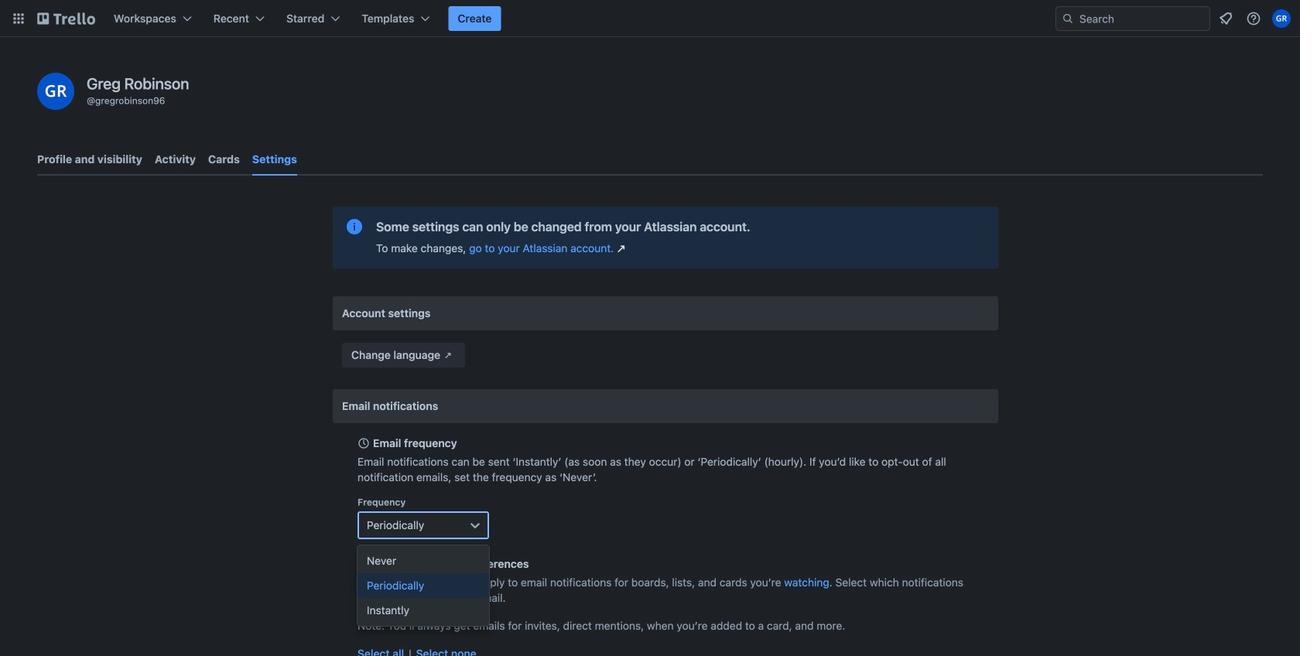 Task type: locate. For each thing, give the bounding box(es) containing it.
1 horizontal spatial greg robinson (gregrobinson96) image
[[1272, 9, 1291, 28]]

greg robinson (gregrobinson96) image
[[1272, 9, 1291, 28], [37, 73, 74, 110]]

greg robinson (gregrobinson96) image down back to home image
[[37, 73, 74, 110]]

sm image
[[440, 347, 456, 363]]

open information menu image
[[1246, 11, 1261, 26]]

greg robinson (gregrobinson96) image right open information menu 'image' at the right top
[[1272, 9, 1291, 28]]

0 vertical spatial greg robinson (gregrobinson96) image
[[1272, 9, 1291, 28]]

primary element
[[0, 0, 1300, 37]]

1 vertical spatial greg robinson (gregrobinson96) image
[[37, 73, 74, 110]]

greg robinson (gregrobinson96) image inside primary element
[[1272, 9, 1291, 28]]

Search field
[[1056, 6, 1210, 31]]

0 horizontal spatial greg robinson (gregrobinson96) image
[[37, 73, 74, 110]]



Task type: vqa. For each thing, say whether or not it's contained in the screenshot.
Create A Board
no



Task type: describe. For each thing, give the bounding box(es) containing it.
back to home image
[[37, 6, 95, 31]]

0 notifications image
[[1217, 9, 1235, 28]]

search image
[[1062, 12, 1074, 25]]



